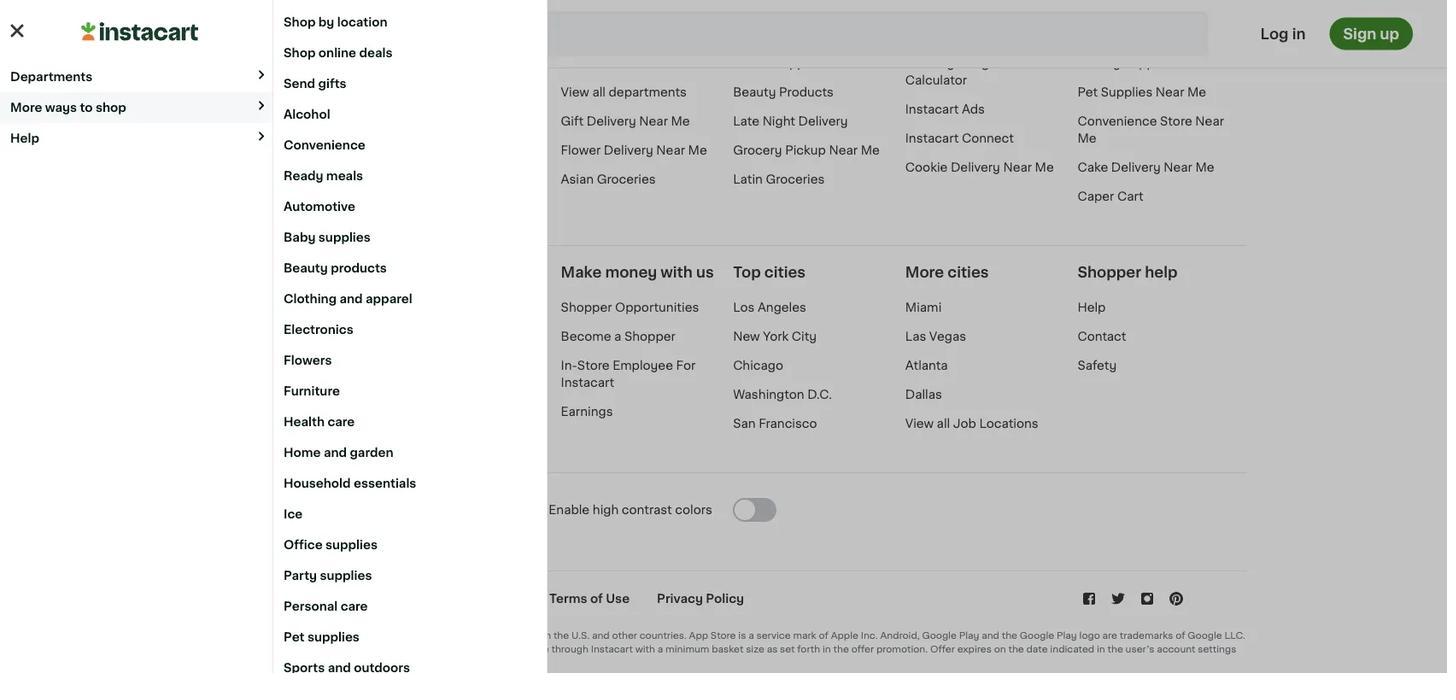 Task type: vqa. For each thing, say whether or not it's contained in the screenshot.
Become to the top
yes



Task type: locate. For each thing, give the bounding box(es) containing it.
supplies for beauty
[[1124, 57, 1176, 69]]

offer down inc.
[[852, 645, 874, 654]]

2 horizontal spatial google
[[1188, 631, 1223, 640]]

shopper help
[[1078, 265, 1178, 280]]

1 horizontal spatial beauty
[[734, 86, 777, 98]]

apple down personal
[[302, 631, 330, 640]]

3 apple from the left
[[441, 631, 468, 640]]

0 vertical spatial store
[[1161, 115, 1193, 127]]

1 cities from the left
[[765, 265, 806, 280]]

shopper up help link
[[1078, 265, 1142, 280]]

convenience
[[1078, 115, 1158, 127], [284, 139, 366, 151]]

pinterest image
[[1169, 590, 1186, 608]]

apple and the apple logo are trademarks of apple inc., registered in the u.s. and other countries. app store is a service mark of apple inc. android, google play and the google play logo are trademarks of google llc. terms for free delivery (first order): offer valid on first order made through instacart with a minimum basket size as set forth in the offer promotion. offer expires on the date indicated in the user's account settings or displayed in the offer promotion.
[[234, 631, 1246, 668]]

connect
[[962, 132, 1015, 144]]

1 vertical spatial convenience
[[284, 139, 366, 151]]

android link
[[325, 299, 374, 316]]

help down the more ways to shop
[[10, 132, 39, 144]]

0 horizontal spatial office
[[284, 539, 323, 551]]

play
[[960, 631, 980, 640], [1057, 631, 1078, 640]]

made
[[523, 645, 549, 654]]

0 horizontal spatial trademarks
[[373, 631, 426, 640]]

groceries down pickup
[[766, 173, 825, 185]]

near inside convenience store near me
[[1196, 115, 1225, 127]]

close main menu image
[[7, 21, 27, 41]]

with inside apple and the apple logo are trademarks of apple inc., registered in the u.s. and other countries. app store is a service mark of apple inc. android, google play and the google play logo are trademarks of google llc. terms for free delivery (first order): offer valid on first order made through instacart with a minimum basket size as set forth in the offer promotion. offer expires on the date indicated in the user's account settings or displayed in the offer promotion.
[[636, 645, 656, 654]]

supplies down office supplies
[[320, 570, 372, 582]]

1 horizontal spatial become
[[561, 331, 612, 343]]

1 horizontal spatial promotion.
[[877, 645, 928, 654]]

and for clothing
[[340, 293, 363, 305]]

instacart down calculator
[[906, 103, 959, 115]]

near down 'pet supplies near me' link
[[1196, 115, 1225, 127]]

first
[[474, 645, 493, 654]]

near down beauty supplies near me
[[1156, 86, 1185, 98]]

0 vertical spatial all
[[593, 86, 606, 98]]

2 offer from the left
[[931, 645, 955, 654]]

google up date
[[1020, 631, 1055, 640]]

delivery
[[587, 115, 637, 127], [799, 115, 848, 127], [604, 144, 654, 156], [951, 161, 1001, 173], [1112, 161, 1161, 173], [304, 645, 343, 654]]

near right pickup
[[829, 144, 858, 156]]

in-
[[561, 360, 578, 372]]

pet for pet supplies
[[284, 632, 305, 644]]

near down gift delivery near me
[[657, 144, 685, 156]]

store inside convenience store near me
[[1161, 115, 1193, 127]]

supplies down beauty supplies near me
[[1101, 86, 1153, 98]]

send gifts link
[[274, 68, 547, 99]]

trademarks
[[373, 631, 426, 640], [1120, 631, 1174, 640]]

2 vertical spatial beauty
[[284, 262, 328, 274]]

or
[[234, 658, 244, 668]]

more
[[429, 658, 455, 668]]

office for office supplies
[[284, 539, 323, 551]]

here.
[[493, 658, 518, 668]]

office up party
[[284, 539, 323, 551]]

1 horizontal spatial offer
[[852, 645, 874, 654]]

near up 'pet supplies near me' link
[[1179, 57, 1208, 69]]

2 horizontal spatial view
[[906, 418, 934, 430]]

1 vertical spatial help
[[1078, 302, 1106, 313]]

1 horizontal spatial more
[[906, 265, 945, 280]]

become a shopper down shopper opportunities link
[[561, 331, 676, 343]]

new york city
[[734, 331, 817, 343]]

store inside in-store employee for instacart
[[578, 360, 610, 372]]

1 vertical spatial all
[[937, 418, 951, 430]]

store
[[1161, 115, 1193, 127], [578, 360, 610, 372], [711, 631, 736, 640]]

2 horizontal spatial store
[[1161, 115, 1193, 127]]

help button
[[0, 123, 273, 153]]

logo up (first
[[332, 631, 353, 640]]

1 groceries from the left
[[597, 173, 656, 185]]

all for job
[[937, 418, 951, 430]]

2 horizontal spatial beauty
[[1078, 57, 1121, 69]]

1 vertical spatial with
[[636, 645, 656, 654]]

me for cookie delivery near me
[[1036, 161, 1055, 173]]

with down countries.
[[636, 645, 656, 654]]

terms inside apple and the apple logo are trademarks of apple inc., registered in the u.s. and other countries. app store is a service mark of apple inc. android, google play and the google play logo are trademarks of google llc. terms for free delivery (first order): offer valid on first order made through instacart with a minimum basket size as set forth in the offer promotion. offer expires on the date indicated in the user's account settings or displayed in the offer promotion.
[[234, 645, 263, 654]]

pet down beauty supplies near me
[[1078, 86, 1098, 98]]

3 google from the left
[[1188, 631, 1223, 640]]

beauty up 'late'
[[734, 86, 777, 98]]

in right the log
[[1293, 26, 1306, 41]]

a down countries.
[[658, 645, 663, 654]]

1 horizontal spatial logo
[[1080, 631, 1101, 640]]

view for view all departments
[[561, 86, 590, 98]]

for
[[265, 645, 278, 654]]

me for beauty supplies near me
[[1211, 57, 1230, 69]]

1 horizontal spatial cities
[[948, 265, 989, 280]]

city
[[792, 331, 817, 343]]

1 vertical spatial pet
[[284, 632, 305, 644]]

1 vertical spatial view
[[906, 418, 934, 430]]

a
[[300, 265, 309, 280], [615, 331, 622, 343], [749, 631, 754, 640], [658, 645, 663, 654]]

on up view more details here.
[[459, 645, 471, 654]]

products
[[331, 262, 387, 274]]

1 horizontal spatial groceries
[[766, 173, 825, 185]]

registered
[[492, 631, 541, 640]]

shopper up clothing and apparel
[[313, 265, 377, 280]]

near down convenience store near me
[[1164, 161, 1193, 173]]

clothing and apparel
[[284, 293, 412, 305]]

0 vertical spatial with
[[661, 265, 693, 280]]

1 horizontal spatial all
[[937, 418, 951, 430]]

late night delivery link
[[734, 115, 848, 127]]

francisco
[[759, 418, 818, 430]]

0 horizontal spatial become a shopper
[[234, 265, 377, 280]]

0 horizontal spatial more
[[10, 101, 42, 113]]

0 horizontal spatial all
[[593, 86, 606, 98]]

become up ios
[[234, 265, 297, 280]]

instacart down in-
[[561, 377, 615, 389]]

1 horizontal spatial become a shopper
[[561, 331, 676, 343]]

supplies for pet supplies
[[308, 632, 360, 644]]

caper cart link
[[1078, 190, 1144, 202]]

in inside button
[[1293, 26, 1306, 41]]

beauty
[[1078, 57, 1121, 69], [734, 86, 777, 98], [284, 262, 328, 274]]

0 horizontal spatial cities
[[765, 265, 806, 280]]

us
[[697, 265, 714, 280]]

log in button
[[1256, 18, 1312, 50]]

supplies for office supplies
[[326, 539, 378, 551]]

near down departments
[[640, 115, 668, 127]]

1 trademarks from the left
[[373, 631, 426, 640]]

offer
[[852, 645, 874, 654], [324, 658, 346, 668]]

1 vertical spatial become
[[561, 331, 612, 343]]

1 horizontal spatial on
[[995, 645, 1007, 654]]

0 horizontal spatial groceries
[[597, 173, 656, 185]]

0 vertical spatial office
[[734, 57, 771, 69]]

supplies up (first
[[308, 632, 360, 644]]

office supplies
[[284, 539, 378, 551]]

order
[[495, 645, 520, 654]]

location
[[337, 16, 388, 28]]

0 vertical spatial beauty
[[1078, 57, 1121, 69]]

store up basket
[[711, 631, 736, 640]]

play up indicated
[[1057, 631, 1078, 640]]

0 vertical spatial become a shopper
[[234, 265, 377, 280]]

logo up indicated
[[1080, 631, 1101, 640]]

0 vertical spatial pet
[[1078, 86, 1098, 98]]

view down pet supplies link
[[403, 658, 427, 668]]

pet supplies
[[284, 632, 360, 644]]

1 vertical spatial offer
[[324, 658, 346, 668]]

android play store logo image
[[302, 301, 314, 314]]

near down connect
[[1004, 161, 1033, 173]]

1 horizontal spatial are
[[1103, 631, 1118, 640]]

office for office supplies
[[734, 57, 771, 69]]

0 horizontal spatial help
[[10, 132, 39, 144]]

top
[[734, 265, 761, 280]]

care for personal care
[[341, 601, 368, 613]]

legal
[[234, 591, 275, 605]]

0 vertical spatial promotion.
[[877, 645, 928, 654]]

1 horizontal spatial trademarks
[[1120, 631, 1174, 640]]

1 vertical spatial terms
[[234, 645, 263, 654]]

1 horizontal spatial office
[[734, 57, 771, 69]]

2 groceries from the left
[[766, 173, 825, 185]]

offer down (first
[[324, 658, 346, 668]]

me for cake delivery near me
[[1196, 161, 1215, 173]]

supplies up beauty products
[[319, 232, 371, 244]]

convenience up the ready meals
[[284, 139, 366, 151]]

play up expires
[[960, 631, 980, 640]]

of up 'valid'
[[428, 631, 438, 640]]

date
[[1027, 645, 1048, 654]]

help link
[[1078, 302, 1106, 313]]

2 trademarks from the left
[[1120, 631, 1174, 640]]

1 vertical spatial more
[[906, 265, 945, 280]]

trademarks up order):
[[373, 631, 426, 640]]

accessibility
[[234, 503, 331, 517]]

1 vertical spatial office
[[284, 539, 323, 551]]

google right 'android,'
[[923, 631, 957, 640]]

supplies up 'pet supplies near me' link
[[1124, 57, 1176, 69]]

0 vertical spatial shop
[[284, 16, 316, 28]]

inc.
[[861, 631, 878, 640]]

0 horizontal spatial play
[[960, 631, 980, 640]]

0 horizontal spatial pet
[[284, 632, 305, 644]]

0 horizontal spatial store
[[578, 360, 610, 372]]

0 vertical spatial terms
[[550, 593, 588, 605]]

0 vertical spatial convenience
[[1078, 115, 1158, 127]]

store inside apple and the apple logo are trademarks of apple inc., registered in the u.s. and other countries. app store is a service mark of apple inc. android, google play and the google play logo are trademarks of google llc. terms for free delivery (first order): offer valid on first order made through instacart with a minimum basket size as set forth in the offer promotion. offer expires on the date indicated in the user's account settings or displayed in the offer promotion.
[[711, 631, 736, 640]]

0 vertical spatial grocery
[[906, 57, 955, 69]]

delivery inside apple and the apple logo are trademarks of apple inc., registered in the u.s. and other countries. app store is a service mark of apple inc. android, google play and the google play logo are trademarks of google llc. terms for free delivery (first order): offer valid on first order made through instacart with a minimum basket size as set forth in the offer promotion. offer expires on the date indicated in the user's account settings or displayed in the offer promotion.
[[304, 645, 343, 654]]

1 horizontal spatial play
[[1057, 631, 1078, 640]]

budget
[[958, 57, 1002, 69]]

terms up u.s.
[[550, 593, 588, 605]]

shop left by
[[284, 16, 316, 28]]

are down twitter image
[[1103, 631, 1118, 640]]

beauty up the 'pet supplies near me'
[[1078, 57, 1121, 69]]

departments button
[[0, 61, 273, 92]]

grocery up calculator
[[906, 57, 955, 69]]

become up in-
[[561, 331, 612, 343]]

grocery for grocery budget calculator
[[906, 57, 955, 69]]

d.c.
[[808, 389, 832, 401]]

grocery for grocery pickup near me
[[734, 144, 783, 156]]

0 horizontal spatial beauty
[[284, 262, 328, 274]]

grocery up latin
[[734, 144, 783, 156]]

of left use
[[591, 593, 603, 605]]

care up home and garden
[[328, 416, 355, 428]]

shop by location link
[[274, 7, 547, 38]]

ios link
[[258, 299, 280, 316]]

1 horizontal spatial grocery
[[906, 57, 955, 69]]

apple up 'valid'
[[441, 631, 468, 640]]

pet inside main menu dialog
[[284, 632, 305, 644]]

beauty supplies near me link
[[1078, 57, 1230, 69]]

on
[[459, 645, 471, 654], [995, 645, 1007, 654]]

store for in-
[[578, 360, 610, 372]]

instacart up cookie
[[906, 132, 959, 144]]

apple left inc.
[[831, 631, 859, 640]]

0 horizontal spatial with
[[636, 645, 656, 654]]

offer up more
[[408, 645, 433, 654]]

1 horizontal spatial google
[[1020, 631, 1055, 640]]

become a shopper up clothing at the left top
[[234, 265, 377, 280]]

in up the made on the bottom of page
[[543, 631, 551, 640]]

delivery up cart
[[1112, 161, 1161, 173]]

1 horizontal spatial offer
[[931, 645, 955, 654]]

and
[[340, 293, 363, 305], [324, 447, 347, 459], [264, 631, 282, 640], [592, 631, 610, 640], [982, 631, 1000, 640]]

me for grocery pickup near me
[[861, 144, 880, 156]]

grocery budget calculator link
[[906, 57, 1002, 86]]

and for home
[[324, 447, 347, 459]]

cities up vegas
[[948, 265, 989, 280]]

1 horizontal spatial view
[[561, 86, 590, 98]]

me for convenience store near me
[[1078, 132, 1097, 144]]

me inside convenience store near me
[[1078, 132, 1097, 144]]

1 shop from the top
[[284, 16, 316, 28]]

products
[[780, 86, 834, 98]]

1 horizontal spatial with
[[661, 265, 693, 280]]

a up clothing at the left top
[[300, 265, 309, 280]]

0 vertical spatial care
[[328, 416, 355, 428]]

shopper opportunities link
[[561, 302, 699, 313]]

help up contact link
[[1078, 302, 1106, 313]]

terms
[[550, 593, 588, 605], [234, 645, 263, 654]]

trademarks up user's at the right bottom of page
[[1120, 631, 1174, 640]]

all down baked goods link
[[593, 86, 606, 98]]

0 horizontal spatial view
[[403, 658, 427, 668]]

convenience inside main menu dialog
[[284, 139, 366, 151]]

0 horizontal spatial offer
[[408, 645, 433, 654]]

delivery down gift delivery near me link
[[604, 144, 654, 156]]

flower delivery near me link
[[561, 144, 707, 156]]

more
[[10, 101, 42, 113], [906, 265, 945, 280]]

app
[[689, 631, 709, 640]]

more ways to shop button
[[0, 92, 273, 123]]

0 vertical spatial view
[[561, 86, 590, 98]]

1 horizontal spatial store
[[711, 631, 736, 640]]

promotion. down 'android,'
[[877, 645, 928, 654]]

pet supplies near me link
[[1078, 86, 1207, 98]]

locations
[[980, 418, 1039, 430]]

are up (first
[[355, 631, 370, 640]]

delivery for flower delivery near me
[[604, 144, 654, 156]]

android,
[[881, 631, 920, 640]]

view up gift
[[561, 86, 590, 98]]

delivery up grocery pickup near me
[[799, 115, 848, 127]]

instacart down other
[[591, 645, 633, 654]]

2 vertical spatial view
[[403, 658, 427, 668]]

delivery down connect
[[951, 161, 1001, 173]]

enable high contrast colors
[[549, 504, 713, 516]]

office up beauty products
[[734, 57, 771, 69]]

2 google from the left
[[1020, 631, 1055, 640]]

2 cities from the left
[[948, 265, 989, 280]]

countries.
[[640, 631, 687, 640]]

cookie delivery near me link
[[906, 161, 1055, 173]]

0 vertical spatial more
[[10, 101, 42, 113]]

grocery inside grocery budget calculator
[[906, 57, 955, 69]]

send gifts
[[284, 78, 347, 90]]

0 horizontal spatial promotion.
[[349, 658, 400, 668]]

1 vertical spatial store
[[578, 360, 610, 372]]

promotion.
[[877, 645, 928, 654], [349, 658, 400, 668]]

beauty products link
[[734, 86, 834, 98]]

vegas
[[930, 331, 967, 343]]

1 vertical spatial care
[[341, 601, 368, 613]]

1 horizontal spatial pet
[[1078, 86, 1098, 98]]

furniture link
[[274, 376, 547, 407]]

baked goods
[[561, 57, 642, 69]]

store down 'pet supplies near me' link
[[1161, 115, 1193, 127]]

view for view all job locations
[[906, 418, 934, 430]]

with left us
[[661, 265, 693, 280]]

1 logo from the left
[[332, 631, 353, 640]]

minimum
[[666, 645, 710, 654]]

apple up or on the bottom of the page
[[234, 631, 262, 640]]

1 horizontal spatial convenience
[[1078, 115, 1158, 127]]

convenience for convenience store near me
[[1078, 115, 1158, 127]]

view all job locations
[[906, 418, 1039, 430]]

0 horizontal spatial become
[[234, 265, 297, 280]]

las
[[906, 331, 927, 343]]

0 vertical spatial offer
[[852, 645, 874, 654]]

online
[[319, 47, 356, 59]]

convenience inside convenience store near me
[[1078, 115, 1158, 127]]

1 vertical spatial grocery
[[734, 144, 783, 156]]

near for cake delivery near me
[[1164, 161, 1193, 173]]

pet up free
[[284, 632, 305, 644]]

shop
[[284, 16, 316, 28], [284, 47, 316, 59]]

shop up send
[[284, 47, 316, 59]]

instacart inside in-store employee for instacart
[[561, 377, 615, 389]]

delivery down pet supplies
[[304, 645, 343, 654]]

1 vertical spatial shop
[[284, 47, 316, 59]]

supplies up "party supplies"
[[326, 539, 378, 551]]

health care
[[284, 416, 355, 428]]

more up miami link
[[906, 265, 945, 280]]

shopper
[[313, 265, 377, 280], [1078, 265, 1142, 280], [561, 302, 612, 313], [625, 331, 676, 343]]

office inside main menu dialog
[[284, 539, 323, 551]]

on right expires
[[995, 645, 1007, 654]]

convenience down 'pet supplies near me' link
[[1078, 115, 1158, 127]]

more for more ways to shop
[[10, 101, 42, 113]]

become a shopper
[[234, 265, 377, 280], [561, 331, 676, 343]]

supplies for party supplies
[[320, 570, 372, 582]]

store down become a shopper link
[[578, 360, 610, 372]]

0 horizontal spatial convenience
[[284, 139, 366, 151]]

more left ways
[[10, 101, 42, 113]]

health
[[284, 416, 325, 428]]

google up settings
[[1188, 631, 1223, 640]]

0 vertical spatial help
[[10, 132, 39, 144]]

supplies up "products"
[[774, 57, 826, 69]]

0 horizontal spatial google
[[923, 631, 957, 640]]

displayed
[[246, 658, 293, 668]]

dallas link
[[906, 389, 943, 401]]

0 horizontal spatial logo
[[332, 631, 353, 640]]

0 horizontal spatial are
[[355, 631, 370, 640]]

1 google from the left
[[923, 631, 957, 640]]

0 horizontal spatial on
[[459, 645, 471, 654]]

baby supplies link
[[274, 222, 547, 253]]

0 horizontal spatial grocery
[[734, 144, 783, 156]]

1 vertical spatial beauty
[[734, 86, 777, 98]]

0 horizontal spatial terms
[[234, 645, 263, 654]]

view down dallas
[[906, 418, 934, 430]]

and for apple
[[264, 631, 282, 640]]

essentials
[[354, 478, 417, 490]]

2 vertical spatial store
[[711, 631, 736, 640]]

more inside dropdown button
[[10, 101, 42, 113]]

and right home
[[324, 447, 347, 459]]

meals
[[326, 170, 363, 182]]

beauty up clothing at the left top
[[284, 262, 328, 274]]

offer left expires
[[931, 645, 955, 654]]

and up for
[[264, 631, 282, 640]]

los angeles
[[734, 302, 807, 313]]

2 shop from the top
[[284, 47, 316, 59]]



Task type: describe. For each thing, give the bounding box(es) containing it.
san francisco link
[[734, 418, 818, 430]]

main menu dialog
[[0, 0, 1448, 674]]

gift delivery near me
[[561, 115, 690, 127]]

atlanta link
[[906, 360, 948, 372]]

1 offer from the left
[[408, 645, 433, 654]]

new
[[734, 331, 760, 343]]

washington d.c. link
[[734, 389, 832, 401]]

goods
[[602, 57, 642, 69]]

latin groceries
[[734, 173, 825, 185]]

cart
[[1118, 190, 1144, 202]]

beauty inside main menu dialog
[[284, 262, 328, 274]]

(first
[[345, 645, 370, 654]]

personal
[[284, 601, 338, 613]]

near for gift delivery near me
[[640, 115, 668, 127]]

to
[[80, 101, 93, 113]]

shop for shop online deals
[[284, 47, 316, 59]]

shop for shop by location
[[284, 16, 316, 28]]

sign up button
[[1330, 18, 1414, 50]]

me for pet supplies near me
[[1188, 86, 1207, 98]]

near for convenience store near me
[[1196, 115, 1225, 127]]

personal care link
[[274, 591, 547, 622]]

beauty for pet
[[1078, 57, 1121, 69]]

ways
[[45, 101, 77, 113]]

instacart inside apple and the apple logo are trademarks of apple inc., registered in the u.s. and other countries. app store is a service mark of apple inc. android, google play and the google play logo are trademarks of google llc. terms for free delivery (first order): offer valid on first order made through instacart with a minimum basket size as set forth in the offer promotion. offer expires on the date indicated in the user's account settings or displayed in the offer promotion.
[[591, 645, 633, 654]]

groceries for latin groceries
[[766, 173, 825, 185]]

view all job locations link
[[906, 418, 1039, 430]]

instacart home image
[[62, 22, 190, 42]]

1 horizontal spatial help
[[1078, 302, 1106, 313]]

near for grocery pickup near me
[[829, 144, 858, 156]]

sign up
[[1344, 26, 1400, 41]]

cities for more cities
[[948, 265, 989, 280]]

a right is
[[749, 631, 754, 640]]

shopper down make
[[561, 302, 612, 313]]

basket
[[712, 645, 744, 654]]

late night delivery
[[734, 115, 848, 127]]

los angeles link
[[734, 302, 807, 313]]

in down free
[[295, 658, 303, 668]]

shopper opportunities
[[561, 302, 699, 313]]

2 on from the left
[[995, 645, 1007, 654]]

a down shopper opportunities link
[[615, 331, 622, 343]]

view for view more details here.
[[403, 658, 427, 668]]

indicated
[[1051, 645, 1095, 654]]

twitter image
[[1110, 590, 1128, 608]]

store for convenience
[[1161, 115, 1193, 127]]

care for health care
[[328, 416, 355, 428]]

alcohol
[[284, 109, 330, 121]]

beauty for late
[[734, 86, 777, 98]]

of up account on the bottom
[[1176, 631, 1186, 640]]

late
[[734, 115, 760, 127]]

convenience for convenience
[[284, 139, 366, 151]]

gift delivery near me link
[[561, 115, 690, 127]]

health care link
[[274, 407, 547, 438]]

beauty products link
[[274, 253, 547, 284]]

1 vertical spatial promotion.
[[349, 658, 400, 668]]

pet for pet supplies near me
[[1078, 86, 1098, 98]]

cities for top cities
[[765, 265, 806, 280]]

of right the mark
[[819, 631, 829, 640]]

privacy policy link
[[657, 593, 745, 605]]

caper
[[1078, 190, 1115, 202]]

in right forth
[[823, 645, 831, 654]]

groceries for asian groceries
[[597, 173, 656, 185]]

caper cart
[[1078, 190, 1144, 202]]

beauty supplies near me
[[1078, 57, 1230, 69]]

atlanta
[[906, 360, 948, 372]]

all for departments
[[593, 86, 606, 98]]

me for flower delivery near me
[[688, 144, 707, 156]]

2 play from the left
[[1057, 631, 1078, 640]]

earnings
[[561, 406, 613, 418]]

delivery for cake delivery near me
[[1112, 161, 1161, 173]]

dallas
[[906, 389, 943, 401]]

latin
[[734, 173, 763, 185]]

send
[[284, 78, 316, 90]]

cookie delivery near me
[[906, 161, 1055, 173]]

view all departments
[[561, 86, 687, 98]]

2 logo from the left
[[1080, 631, 1101, 640]]

instagram image
[[1140, 590, 1157, 608]]

miami link
[[906, 302, 942, 313]]

beauty products
[[734, 86, 834, 98]]

in-store employee for instacart link
[[561, 360, 696, 389]]

asian groceries
[[561, 173, 656, 185]]

las vegas
[[906, 331, 967, 343]]

4 apple from the left
[[831, 631, 859, 640]]

in-store employee for instacart
[[561, 360, 696, 389]]

apparel
[[366, 293, 412, 305]]

0 horizontal spatial offer
[[324, 658, 346, 668]]

night
[[763, 115, 796, 127]]

latin groceries link
[[734, 173, 825, 185]]

u.s.
[[572, 631, 590, 640]]

facebook image
[[1081, 590, 1098, 608]]

me for gift delivery near me
[[671, 115, 690, 127]]

home and garden link
[[274, 438, 547, 468]]

office supplies link
[[734, 57, 826, 69]]

1 on from the left
[[459, 645, 471, 654]]

2 apple from the left
[[302, 631, 330, 640]]

1 vertical spatial become a shopper
[[561, 331, 676, 343]]

size
[[746, 645, 765, 654]]

cake delivery near me
[[1078, 161, 1215, 173]]

in right indicated
[[1097, 645, 1106, 654]]

supplies for office
[[774, 57, 826, 69]]

help inside dropdown button
[[10, 132, 39, 144]]

more for more cities
[[906, 265, 945, 280]]

view more details here. link
[[403, 658, 518, 668]]

delivery for cookie delivery near me
[[951, 161, 1001, 173]]

and up expires
[[982, 631, 1000, 640]]

high
[[593, 504, 619, 516]]

top cities
[[734, 265, 806, 280]]

washington d.c.
[[734, 389, 832, 401]]

near for beauty supplies near me
[[1179, 57, 1208, 69]]

garden
[[350, 447, 394, 459]]

flowers
[[284, 355, 332, 367]]

supplies for pet
[[1101, 86, 1153, 98]]

san
[[734, 418, 756, 430]]

and right u.s.
[[592, 631, 610, 640]]

angeles
[[758, 302, 807, 313]]

2 are from the left
[[1103, 631, 1118, 640]]

account
[[1157, 645, 1196, 654]]

expires
[[958, 645, 992, 654]]

opportunities
[[615, 302, 699, 313]]

other
[[612, 631, 638, 640]]

privacy policy
[[657, 593, 745, 605]]

automotive
[[284, 201, 356, 213]]

help
[[1146, 265, 1178, 280]]

user's
[[1126, 645, 1155, 654]]

furniture
[[284, 385, 340, 397]]

delivery for gift delivery near me
[[587, 115, 637, 127]]

near for pet supplies near me
[[1156, 86, 1185, 98]]

chicago link
[[734, 360, 784, 372]]

0 vertical spatial become
[[234, 265, 297, 280]]

1 play from the left
[[960, 631, 980, 640]]

by
[[319, 16, 334, 28]]

supplies for baby supplies
[[319, 232, 371, 244]]

1 apple from the left
[[234, 631, 262, 640]]

use
[[606, 593, 630, 605]]

las vegas link
[[906, 331, 967, 343]]

cake delivery near me link
[[1078, 161, 1215, 173]]

terms of use link
[[550, 593, 630, 605]]

near for cookie delivery near me
[[1004, 161, 1033, 173]]

grocery pickup near me
[[734, 144, 880, 156]]

employee
[[613, 360, 673, 372]]

more cities
[[906, 265, 989, 280]]

convenience store near me
[[1078, 115, 1225, 144]]

1 are from the left
[[355, 631, 370, 640]]

order):
[[372, 645, 406, 654]]

view more details here.
[[403, 658, 518, 668]]

near for flower delivery near me
[[657, 144, 685, 156]]

shop
[[96, 101, 126, 113]]

shopper up employee
[[625, 331, 676, 343]]

san francisco
[[734, 418, 818, 430]]

party supplies link
[[274, 561, 547, 591]]

instacart logo image
[[81, 22, 199, 41]]

service
[[757, 631, 791, 640]]

1 horizontal spatial terms
[[550, 593, 588, 605]]



